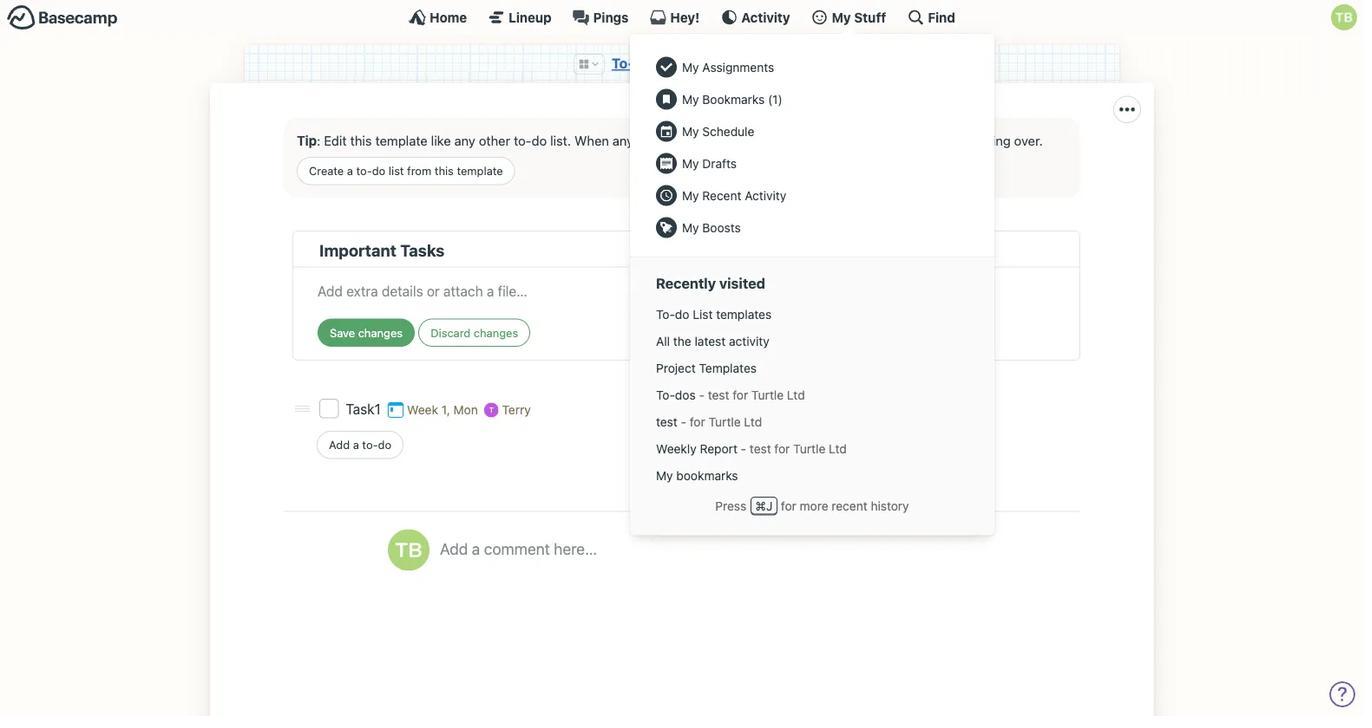 Task type: describe. For each thing, give the bounding box(es) containing it.
drafts
[[702, 156, 737, 171]]

report
[[700, 442, 738, 456]]

test for weekly report
[[750, 442, 771, 456]]

turtle for weekly report
[[793, 442, 826, 456]]

edit
[[324, 133, 347, 148]]

my stuff element
[[648, 51, 977, 244]]

switch accounts image
[[7, 4, 118, 31]]

1 vertical spatial -
[[681, 415, 687, 429]]

bookmarks
[[702, 92, 765, 106]]

my for my boosts
[[682, 220, 699, 235]]

Name this list… text field
[[319, 238, 1068, 263]]

to-do list templates
[[612, 55, 753, 72]]

history
[[871, 499, 909, 513]]

like
[[431, 133, 451, 148]]

when
[[575, 133, 609, 148]]

anyone
[[613, 133, 656, 148]]

a for add a to-do
[[353, 439, 359, 452]]

main element
[[0, 0, 1364, 536]]

do left list.
[[532, 133, 547, 148]]

for up my bookmarks link
[[775, 442, 790, 456]]

my for my assignments
[[682, 60, 699, 74]]

my bookmarks (1)
[[682, 92, 783, 106]]

add for add a comment here…
[[440, 540, 468, 559]]

a left the new
[[707, 133, 714, 148]]

latest
[[695, 334, 726, 349]]

here…
[[554, 540, 597, 559]]

0 horizontal spatial template
[[375, 133, 428, 148]]

add a to-do
[[329, 439, 392, 452]]

hey! button
[[650, 9, 700, 26]]

recent
[[832, 499, 868, 513]]

for down dos
[[690, 415, 705, 429]]

week 1, mon link
[[387, 403, 478, 418]]

comment
[[484, 540, 550, 559]]

create a to-do list from this template
[[309, 165, 503, 178]]

tip : edit this template like any other to-do list. when anyone creates a new list using this template, we'll copy everything over.
[[297, 133, 1043, 148]]

terry image
[[484, 403, 499, 418]]

tip
[[297, 133, 317, 148]]

all the latest activity link
[[648, 328, 977, 355]]

my bookmarks link
[[648, 463, 977, 490]]

bookmarks
[[676, 469, 738, 483]]

lineup
[[509, 10, 552, 25]]

find
[[928, 10, 956, 25]]

a for add a comment here…
[[472, 540, 480, 559]]

:
[[317, 133, 321, 148]]

1 vertical spatial test
[[656, 415, 678, 429]]

my recent activity
[[682, 188, 787, 203]]

turtle for to-dos
[[752, 388, 784, 402]]

my for my recent activity
[[682, 188, 699, 203]]

my stuff button
[[811, 9, 887, 26]]

using
[[766, 133, 798, 148]]

test - for turtle ltd
[[656, 415, 762, 429]]

0 vertical spatial to-
[[514, 133, 532, 148]]

my bookmarks
[[656, 469, 738, 483]]

project
[[656, 361, 696, 376]]

ltd for to-dos - test for turtle ltd
[[787, 388, 805, 402]]

task1 link
[[346, 402, 381, 418]]

we'll
[[886, 133, 912, 148]]

the
[[673, 334, 692, 349]]

weekly report - test for turtle ltd
[[656, 442, 847, 456]]

do left from
[[372, 165, 386, 178]]

stuff
[[854, 10, 887, 25]]

templates inside recently visited pages element
[[699, 361, 757, 376]]

- for report
[[741, 442, 747, 456]]

schedule
[[702, 124, 755, 138]]

any
[[454, 133, 475, 148]]

j
[[767, 499, 773, 513]]

add a comment here… button
[[440, 530, 1063, 608]]

new
[[717, 133, 742, 148]]

list.
[[550, 133, 571, 148]]

list for templates
[[655, 55, 679, 72]]

home link
[[409, 9, 467, 26]]

add a comment here…
[[440, 540, 597, 559]]

week
[[407, 403, 438, 418]]

my boosts
[[682, 220, 741, 235]]

recently visited
[[656, 275, 765, 292]]

discard changes link
[[419, 319, 530, 347]]

terry link
[[502, 403, 531, 418]]

add for add a to-do
[[329, 439, 350, 452]]

activity
[[729, 334, 770, 349]]

ltd for weekly report - test for turtle ltd
[[829, 442, 847, 456]]

recent
[[702, 188, 742, 203]]

0 horizontal spatial this
[[350, 133, 372, 148]]

0 horizontal spatial ltd
[[744, 415, 762, 429]]

⌘
[[755, 499, 767, 513]]

for right j
[[781, 499, 797, 513]]

task1
[[346, 402, 381, 418]]

0 vertical spatial templates
[[683, 55, 753, 72]]



Task type: locate. For each thing, give the bounding box(es) containing it.
my for my stuff
[[832, 10, 851, 25]]

list up latest
[[693, 307, 713, 322]]

discard
[[431, 327, 471, 340]]

to-do list templates link
[[648, 301, 977, 328]]

add left the comment
[[440, 540, 468, 559]]

1 horizontal spatial template
[[457, 165, 503, 178]]

0 vertical spatial template
[[375, 133, 428, 148]]

find button
[[907, 9, 956, 26]]

2 horizontal spatial turtle
[[793, 442, 826, 456]]

to-
[[514, 133, 532, 148], [356, 165, 372, 178], [362, 439, 378, 452]]

turtle up my bookmarks link
[[793, 442, 826, 456]]

create
[[309, 165, 344, 178]]

boosts
[[702, 220, 741, 235]]

lineup link
[[488, 9, 552, 26]]

1 horizontal spatial add
[[440, 540, 468, 559]]

my down weekly on the bottom of the page
[[656, 469, 673, 483]]

list down hey! popup button
[[655, 55, 679, 72]]

my up name this list… text box
[[682, 220, 699, 235]]

2 horizontal spatial -
[[741, 442, 747, 456]]

0 horizontal spatial turtle
[[709, 415, 741, 429]]

creates
[[659, 133, 703, 148]]

test right report
[[750, 442, 771, 456]]

ltd
[[787, 388, 805, 402], [744, 415, 762, 429], [829, 442, 847, 456]]

to-do list templates link
[[612, 55, 753, 72]]

template down other
[[457, 165, 503, 178]]

⌘ j for more recent history
[[755, 499, 909, 513]]

2 vertical spatial test
[[750, 442, 771, 456]]

my for my drafts
[[682, 156, 699, 171]]

2 vertical spatial -
[[741, 442, 747, 456]]

- right dos
[[699, 388, 705, 402]]

1 vertical spatial template
[[457, 165, 503, 178]]

2 horizontal spatial ltd
[[829, 442, 847, 456]]

0 vertical spatial test
[[708, 388, 729, 402]]

all the latest activity
[[656, 334, 770, 349]]

to- for add a to-do
[[362, 439, 378, 452]]

1 horizontal spatial tim burton image
[[1331, 4, 1357, 30]]

visited
[[720, 275, 765, 292]]

2 horizontal spatial test
[[750, 442, 771, 456]]

my
[[832, 10, 851, 25], [682, 60, 699, 74], [682, 92, 699, 106], [682, 124, 699, 138], [682, 156, 699, 171], [682, 188, 699, 203], [682, 220, 699, 235], [656, 469, 673, 483]]

my left stuff
[[832, 10, 851, 25]]

list inside recently visited pages element
[[693, 307, 713, 322]]

recently
[[656, 275, 716, 292]]

activity link
[[721, 9, 790, 26]]

week 1, mon
[[407, 403, 478, 418]]

pings
[[593, 10, 629, 25]]

0 vertical spatial list
[[655, 55, 679, 72]]

copy
[[916, 133, 945, 148]]

templates up to-dos - test for turtle ltd
[[699, 361, 757, 376]]

my down to-do list templates link
[[682, 92, 699, 106]]

- for dos
[[699, 388, 705, 402]]

1 vertical spatial templates
[[699, 361, 757, 376]]

(1)
[[768, 92, 783, 106]]

0 horizontal spatial add
[[329, 439, 350, 452]]

turtle down to-dos - test for turtle ltd
[[709, 415, 741, 429]]

activity right the recent
[[745, 188, 787, 203]]

do up the
[[675, 307, 690, 322]]

this right from
[[435, 165, 454, 178]]

ltd up the weekly report - test for turtle ltd
[[744, 415, 762, 429]]

0 horizontal spatial list
[[389, 165, 404, 178]]

add a to-do button
[[317, 432, 404, 460]]

my inside popup button
[[832, 10, 851, 25]]

0 vertical spatial tim burton image
[[1331, 4, 1357, 30]]

None text field
[[318, 277, 1055, 302]]

tim burton image inside main element
[[1331, 4, 1357, 30]]

1 horizontal spatial ltd
[[787, 388, 805, 402]]

for up test - for turtle ltd
[[733, 388, 748, 402]]

home
[[430, 10, 467, 25]]

0 horizontal spatial -
[[681, 415, 687, 429]]

activity up "assignments" at the top right of page
[[742, 10, 790, 25]]

-
[[699, 388, 705, 402], [681, 415, 687, 429], [741, 442, 747, 456]]

template,
[[826, 133, 882, 148]]

my assignments
[[682, 60, 774, 74]]

ltd up my bookmarks link
[[829, 442, 847, 456]]

2 vertical spatial to-
[[656, 388, 675, 402]]

test for to-dos
[[708, 388, 729, 402]]

do inside recently visited pages element
[[675, 307, 690, 322]]

- down dos
[[681, 415, 687, 429]]

dos
[[675, 388, 696, 402]]

project templates link
[[648, 355, 977, 382]]

1 vertical spatial ltd
[[744, 415, 762, 429]]

1 vertical spatial list
[[693, 307, 713, 322]]

0 horizontal spatial list
[[655, 55, 679, 72]]

activity
[[742, 10, 790, 25], [745, 188, 787, 203]]

other
[[479, 133, 510, 148]]

template up create a to-do list from this template
[[375, 133, 428, 148]]

my drafts
[[682, 156, 737, 171]]

list left from
[[389, 165, 404, 178]]

2 vertical spatial ltd
[[829, 442, 847, 456]]

my schedule
[[682, 124, 755, 138]]

do down hey! popup button
[[634, 55, 651, 72]]

test up test - for turtle ltd
[[708, 388, 729, 402]]

do inside button
[[378, 439, 392, 452]]

this right using
[[801, 133, 823, 148]]

changes
[[474, 327, 518, 340]]

do
[[634, 55, 651, 72], [532, 133, 547, 148], [372, 165, 386, 178], [675, 307, 690, 322], [378, 439, 392, 452]]

1 vertical spatial tim burton image
[[388, 530, 430, 572]]

pings button
[[572, 9, 629, 26]]

my for my bookmarks
[[656, 469, 673, 483]]

to-dos - test for turtle ltd
[[656, 388, 805, 402]]

to- for to-do list templates
[[612, 55, 634, 72]]

0 vertical spatial to-
[[612, 55, 634, 72]]

my schedule link
[[648, 115, 977, 148]]

1 vertical spatial to-
[[656, 307, 675, 322]]

for
[[733, 388, 748, 402], [690, 415, 705, 429], [775, 442, 790, 456], [781, 499, 797, 513]]

a left the comment
[[472, 540, 480, 559]]

to-do list templates
[[656, 307, 772, 322]]

create a to-do list from this template link
[[297, 157, 515, 185]]

1 vertical spatial to-
[[356, 165, 372, 178]]

this
[[350, 133, 372, 148], [801, 133, 823, 148], [435, 165, 454, 178]]

to- down project
[[656, 388, 675, 402]]

1 horizontal spatial this
[[435, 165, 454, 178]]

0 vertical spatial add
[[329, 439, 350, 452]]

this right edit
[[350, 133, 372, 148]]

to- down task1 link
[[362, 439, 378, 452]]

0 vertical spatial activity
[[742, 10, 790, 25]]

- right report
[[741, 442, 747, 456]]

a
[[707, 133, 714, 148], [347, 165, 353, 178], [353, 439, 359, 452], [472, 540, 480, 559]]

1 horizontal spatial list
[[693, 307, 713, 322]]

assignments
[[702, 60, 774, 74]]

0 vertical spatial ltd
[[787, 388, 805, 402]]

1 horizontal spatial -
[[699, 388, 705, 402]]

from
[[407, 165, 432, 178]]

do down task1 link
[[378, 439, 392, 452]]

my up my drafts
[[682, 124, 699, 138]]

my stuff
[[832, 10, 887, 25]]

1 vertical spatial add
[[440, 540, 468, 559]]

more
[[800, 499, 829, 513]]

templates
[[716, 307, 772, 322]]

1 vertical spatial list
[[389, 165, 404, 178]]

my drafts link
[[648, 148, 977, 180]]

everything
[[948, 133, 1011, 148]]

0 vertical spatial -
[[699, 388, 705, 402]]

my recent activity link
[[648, 180, 977, 212]]

weekly
[[656, 442, 697, 456]]

templates
[[683, 55, 753, 72], [699, 361, 757, 376]]

press
[[716, 499, 747, 513]]

ltd down 'project templates' link
[[787, 388, 805, 402]]

my inside recently visited pages element
[[656, 469, 673, 483]]

my down creates
[[682, 156, 699, 171]]

to-
[[612, 55, 634, 72], [656, 307, 675, 322], [656, 388, 675, 402]]

1 horizontal spatial turtle
[[752, 388, 784, 402]]

1 horizontal spatial list
[[745, 133, 762, 148]]

template
[[375, 133, 428, 148], [457, 165, 503, 178]]

list
[[745, 133, 762, 148], [389, 165, 404, 178]]

add down task1
[[329, 439, 350, 452]]

1 vertical spatial activity
[[745, 188, 787, 203]]

my left "assignments" at the top right of page
[[682, 60, 699, 74]]

activity inside "my stuff" element
[[745, 188, 787, 203]]

test
[[708, 388, 729, 402], [656, 415, 678, 429], [750, 442, 771, 456]]

add
[[329, 439, 350, 452], [440, 540, 468, 559]]

to- up all
[[656, 307, 675, 322]]

list
[[655, 55, 679, 72], [693, 307, 713, 322]]

to- right create in the left top of the page
[[356, 165, 372, 178]]

to- right other
[[514, 133, 532, 148]]

templates up my bookmarks (1)
[[683, 55, 753, 72]]

my left the recent
[[682, 188, 699, 203]]

1 horizontal spatial test
[[708, 388, 729, 402]]

all
[[656, 334, 670, 349]]

0 horizontal spatial test
[[656, 415, 678, 429]]

1 vertical spatial turtle
[[709, 415, 741, 429]]

a right create in the left top of the page
[[347, 165, 353, 178]]

my assignments link
[[648, 51, 977, 83]]

2 vertical spatial to-
[[362, 439, 378, 452]]

to- down pings
[[612, 55, 634, 72]]

0 horizontal spatial tim burton image
[[388, 530, 430, 572]]

my for my bookmarks (1)
[[682, 92, 699, 106]]

2 vertical spatial turtle
[[793, 442, 826, 456]]

list right the new
[[745, 133, 762, 148]]

my for my schedule
[[682, 124, 699, 138]]

None submit
[[318, 319, 415, 347]]

project templates
[[656, 361, 757, 376]]

0 vertical spatial list
[[745, 133, 762, 148]]

hey!
[[670, 10, 700, 25]]

over.
[[1014, 133, 1043, 148]]

test up weekly on the bottom of the page
[[656, 415, 678, 429]]

tim burton image
[[1331, 4, 1357, 30], [388, 530, 430, 572]]

list for templates
[[693, 307, 713, 322]]

0 vertical spatial turtle
[[752, 388, 784, 402]]

to- inside button
[[362, 439, 378, 452]]

1,
[[442, 403, 450, 418]]

discard changes
[[431, 327, 518, 340]]

terry
[[502, 403, 531, 418]]

my boosts link
[[648, 212, 977, 244]]

mon
[[454, 403, 478, 418]]

turtle down 'project templates' link
[[752, 388, 784, 402]]

to- for create a to-do list from this template
[[356, 165, 372, 178]]

a down task1 link
[[353, 439, 359, 452]]

turtle
[[752, 388, 784, 402], [709, 415, 741, 429], [793, 442, 826, 456]]

a for create a to-do list from this template
[[347, 165, 353, 178]]

recently visited pages element
[[648, 301, 977, 490]]

to- for to-do list templates
[[656, 307, 675, 322]]

2 horizontal spatial this
[[801, 133, 823, 148]]



Task type: vqa. For each thing, say whether or not it's contained in the screenshot.


